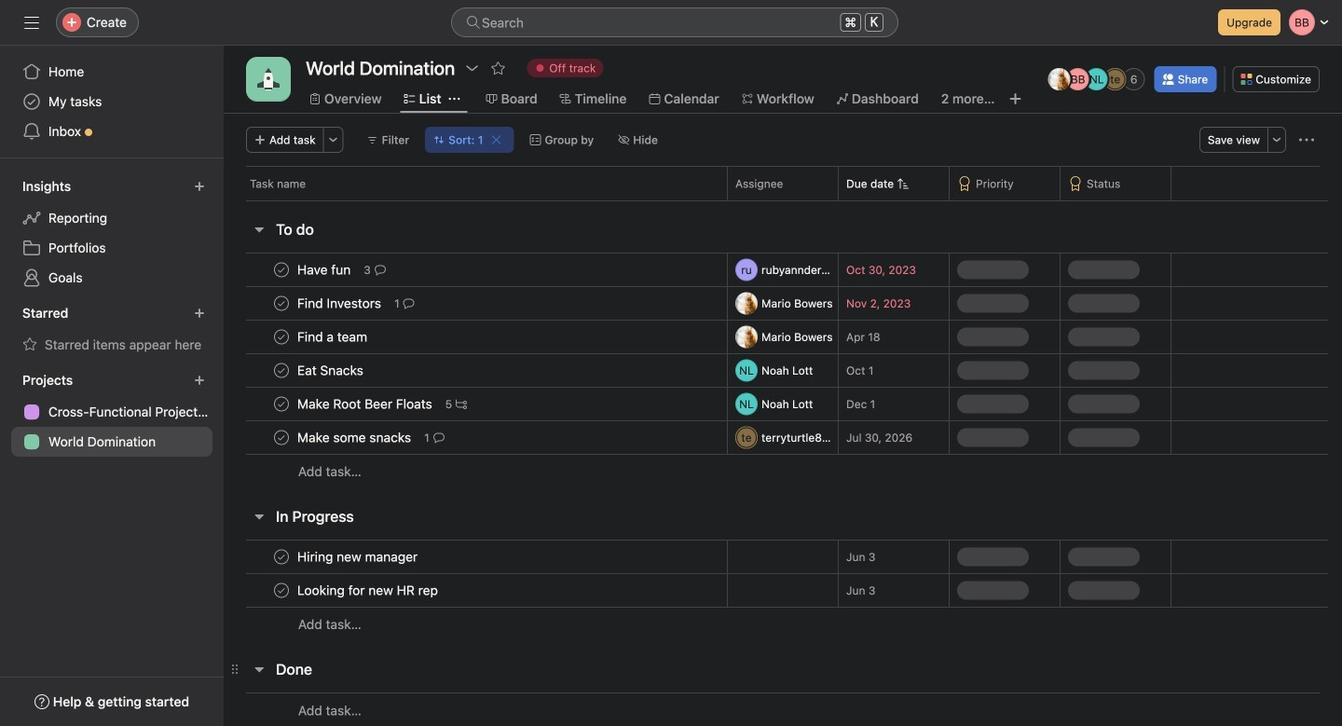 Task type: locate. For each thing, give the bounding box(es) containing it.
mark complete checkbox inside 'eat snacks' cell
[[270, 359, 293, 382]]

tab actions image
[[449, 93, 460, 104]]

mark complete checkbox for task name text field in make root beer floats cell
[[270, 393, 293, 415]]

task name text field inside make root beer floats cell
[[294, 395, 438, 413]]

1 comment image up find a team cell
[[403, 298, 414, 309]]

task name text field inside find investors cell
[[294, 294, 387, 313]]

mark complete image inside 'looking for new hr rep' cell
[[270, 579, 293, 602]]

0 vertical spatial 1 comment image
[[403, 298, 414, 309]]

3 mark complete checkbox from the top
[[270, 393, 293, 415]]

mark complete image inside hiring new manager cell
[[270, 546, 293, 568]]

3 comments image
[[374, 264, 386, 275]]

task name text field inside 'eat snacks' cell
[[294, 361, 369, 380]]

mark complete checkbox for task name text box in find investors cell
[[270, 292, 293, 315]]

1 mark complete checkbox from the top
[[270, 292, 293, 315]]

make root beer floats cell
[[224, 387, 727, 421]]

4 mark complete image from the top
[[270, 359, 293, 382]]

add items to starred image
[[194, 308, 205, 319]]

1 vertical spatial mark complete image
[[270, 546, 293, 568]]

collapse task list for this group image
[[252, 662, 267, 677]]

mark complete image inside find a team cell
[[270, 326, 293, 348]]

1 vertical spatial collapse task list for this group image
[[252, 509, 267, 524]]

task name text field for find a team cell
[[294, 328, 373, 346]]

task name text field for the make some snacks 'cell'
[[294, 428, 417, 447]]

show options image
[[464, 61, 479, 75]]

1 comment image down make root beer floats cell at bottom
[[433, 432, 444, 443]]

4 mark complete checkbox from the top
[[270, 546, 293, 568]]

row
[[224, 166, 1342, 200], [246, 199, 1328, 201], [224, 253, 1342, 287], [224, 286, 1342, 321], [224, 320, 1342, 354], [224, 353, 1342, 388], [224, 387, 1342, 421], [224, 420, 1342, 455], [224, 454, 1342, 488], [224, 540, 1342, 574], [224, 573, 1342, 608], [224, 607, 1342, 641], [224, 692, 1342, 726]]

add tab image
[[1008, 91, 1023, 106]]

1 mark complete checkbox from the top
[[270, 259, 293, 281]]

mark complete checkbox for task name text field in 'looking for new hr rep' cell
[[270, 579, 293, 602]]

2 mark complete image from the top
[[270, 292, 293, 315]]

Mark complete checkbox
[[270, 292, 293, 315], [270, 326, 293, 348], [270, 426, 293, 449], [270, 546, 293, 568]]

2 task name text field from the top
[[294, 548, 423, 566]]

starred element
[[0, 296, 224, 363]]

task name text field inside find a team cell
[[294, 328, 373, 346]]

find a team cell
[[224, 320, 727, 354]]

mark complete image inside find investors cell
[[270, 292, 293, 315]]

collapse task list for this group image for mark complete option inside the hiring new manager cell
[[252, 509, 267, 524]]

3 mark complete image from the top
[[270, 326, 293, 348]]

6 mark complete image from the top
[[270, 579, 293, 602]]

task name text field for make root beer floats cell at bottom
[[294, 395, 438, 413]]

task name text field inside 'looking for new hr rep' cell
[[294, 581, 444, 600]]

task name text field inside hiring new manager cell
[[294, 548, 423, 566]]

rocket image
[[257, 68, 280, 90]]

Mark complete checkbox
[[270, 259, 293, 281], [270, 359, 293, 382], [270, 393, 293, 415], [270, 579, 293, 602]]

1 comment image inside the make some snacks 'cell'
[[433, 432, 444, 443]]

task name text field inside the make some snacks 'cell'
[[294, 428, 417, 447]]

5 task name text field from the top
[[294, 428, 417, 447]]

6 task name text field from the top
[[294, 581, 444, 600]]

0 vertical spatial mark complete image
[[270, 426, 293, 449]]

looking for new hr rep cell
[[224, 573, 727, 608]]

more options image
[[1271, 134, 1282, 145]]

1 mark complete image from the top
[[270, 259, 293, 281]]

mark complete image for task name text field inside the find a team cell
[[270, 326, 293, 348]]

mark complete checkbox inside find a team cell
[[270, 326, 293, 348]]

1 comment image
[[403, 298, 414, 309], [433, 432, 444, 443]]

mark complete image for task name text field inside the have fun cell
[[270, 259, 293, 281]]

mark complete checkbox inside make root beer floats cell
[[270, 393, 293, 415]]

mark complete checkbox for task name text field inside the find a team cell
[[270, 326, 293, 348]]

1 mark complete image from the top
[[270, 426, 293, 449]]

task name text field inside have fun cell
[[294, 260, 356, 279]]

1 vertical spatial 1 comment image
[[433, 432, 444, 443]]

projects element
[[0, 363, 224, 460]]

Task name text field
[[294, 294, 387, 313], [294, 548, 423, 566]]

mark complete image
[[270, 426, 293, 449], [270, 546, 293, 568]]

task name text field for 'eat snacks' cell
[[294, 361, 369, 380]]

2 mark complete image from the top
[[270, 546, 293, 568]]

Task name text field
[[294, 260, 356, 279], [294, 328, 373, 346], [294, 361, 369, 380], [294, 395, 438, 413], [294, 428, 417, 447], [294, 581, 444, 600]]

collapse task list for this group image for mark complete checkbox inside the have fun cell
[[252, 222, 267, 237]]

mark complete checkbox inside have fun cell
[[270, 259, 293, 281]]

1 collapse task list for this group image from the top
[[252, 222, 267, 237]]

0 vertical spatial collapse task list for this group image
[[252, 222, 267, 237]]

2 collapse task list for this group image from the top
[[252, 509, 267, 524]]

5 subtasks image
[[456, 398, 467, 410]]

0 horizontal spatial 1 comment image
[[403, 298, 414, 309]]

5 mark complete image from the top
[[270, 393, 293, 415]]

1 horizontal spatial 1 comment image
[[433, 432, 444, 443]]

4 task name text field from the top
[[294, 395, 438, 413]]

3 task name text field from the top
[[294, 361, 369, 380]]

1 task name text field from the top
[[294, 260, 356, 279]]

mark complete checkbox inside the make some snacks 'cell'
[[270, 426, 293, 449]]

1 task name text field from the top
[[294, 294, 387, 313]]

2 mark complete checkbox from the top
[[270, 359, 293, 382]]

collapse task list for this group image
[[252, 222, 267, 237], [252, 509, 267, 524]]

mark complete checkbox for task name text field within 'eat snacks' cell
[[270, 359, 293, 382]]

2 mark complete checkbox from the top
[[270, 326, 293, 348]]

4 mark complete checkbox from the top
[[270, 579, 293, 602]]

mark complete checkbox inside hiring new manager cell
[[270, 546, 293, 568]]

1 comment image for the make some snacks 'cell'
[[433, 432, 444, 443]]

mark complete image inside the make some snacks 'cell'
[[270, 426, 293, 449]]

2 task name text field from the top
[[294, 328, 373, 346]]

None field
[[451, 7, 898, 37]]

0 vertical spatial task name text field
[[294, 294, 387, 313]]

mark complete checkbox inside find investors cell
[[270, 292, 293, 315]]

1 vertical spatial task name text field
[[294, 548, 423, 566]]

mark complete image inside 'eat snacks' cell
[[270, 359, 293, 382]]

3 mark complete checkbox from the top
[[270, 426, 293, 449]]

mark complete image
[[270, 259, 293, 281], [270, 292, 293, 315], [270, 326, 293, 348], [270, 359, 293, 382], [270, 393, 293, 415], [270, 579, 293, 602]]

mark complete checkbox inside 'looking for new hr rep' cell
[[270, 579, 293, 602]]

make some snacks cell
[[224, 420, 727, 455]]

Search tasks, projects, and more text field
[[451, 7, 898, 37]]

mark complete image for task name text field in 'looking for new hr rep' cell
[[270, 579, 293, 602]]



Task type: describe. For each thing, give the bounding box(es) containing it.
mark complete image for the make some snacks 'cell'
[[270, 426, 293, 449]]

have fun cell
[[224, 253, 727, 287]]

more actions image
[[328, 134, 339, 145]]

mark complete checkbox for task name text field inside the have fun cell
[[270, 259, 293, 281]]

mark complete image for hiring new manager cell
[[270, 546, 293, 568]]

clear image
[[491, 134, 502, 145]]

mark complete checkbox for task name text field inside the make some snacks 'cell'
[[270, 426, 293, 449]]

hiring new manager cell
[[224, 540, 727, 574]]

eat snacks cell
[[224, 353, 727, 388]]

task name text field for find investors cell
[[294, 294, 387, 313]]

task name text field for 'looking for new hr rep' cell
[[294, 581, 444, 600]]

mark complete image for task name text box in find investors cell
[[270, 292, 293, 315]]

1 comment image for find investors cell
[[403, 298, 414, 309]]

new project or portfolio image
[[194, 375, 205, 386]]

global element
[[0, 46, 224, 158]]

header to do tree grid
[[224, 253, 1342, 488]]

mark complete image for task name text field within 'eat snacks' cell
[[270, 359, 293, 382]]

mark complete image for task name text field in make root beer floats cell
[[270, 393, 293, 415]]

mark complete checkbox for task name text box within the hiring new manager cell
[[270, 546, 293, 568]]

add to starred image
[[490, 61, 505, 75]]

more actions image
[[1299, 132, 1314, 147]]

header in progress tree grid
[[224, 540, 1342, 641]]

new insights image
[[194, 181, 205, 192]]

hide sidebar image
[[24, 15, 39, 30]]

insights element
[[0, 170, 224, 296]]

task name text field for hiring new manager cell
[[294, 548, 423, 566]]

task name text field for have fun cell
[[294, 260, 356, 279]]

find investors cell
[[224, 286, 727, 321]]



Task type: vqa. For each thing, say whether or not it's contained in the screenshot.
Collapse task list for this group icon related to LEARN SONG cell
no



